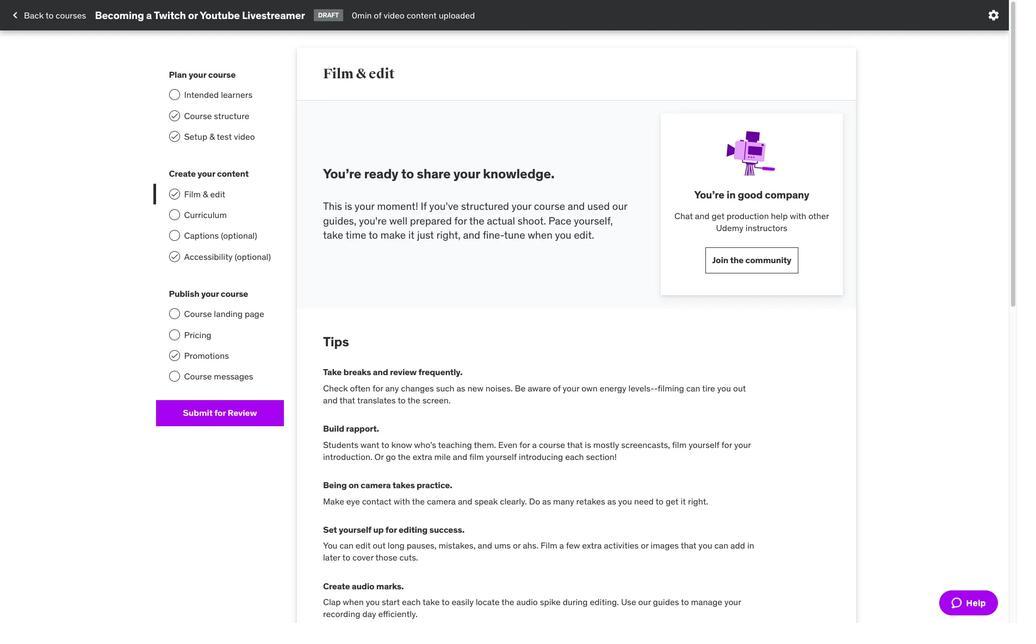 Task type: locate. For each thing, give the bounding box(es) containing it.
completed element left promotions
[[169, 350, 180, 361]]

1 vertical spatial of
[[553, 383, 561, 394]]

when
[[528, 229, 553, 242], [343, 597, 364, 608]]

1 horizontal spatial a
[[532, 439, 537, 450]]

0 vertical spatial take
[[323, 229, 343, 242]]

medium image
[[9, 9, 22, 22]]

1 vertical spatial yourself
[[486, 451, 517, 462]]

completed image for course
[[170, 111, 179, 120]]

if
[[421, 200, 427, 213]]

0 vertical spatial of
[[374, 10, 381, 21]]

learners
[[221, 89, 253, 100]]

1 vertical spatial extra
[[582, 540, 602, 551]]

incomplete image inside the pricing link
[[169, 329, 180, 340]]

2 vertical spatial edit
[[356, 540, 371, 551]]

2 horizontal spatial that
[[681, 540, 697, 551]]

get
[[712, 210, 725, 221], [666, 496, 679, 507]]

0 vertical spatial with
[[790, 210, 806, 221]]

long
[[388, 540, 405, 551]]

incomplete image left course messages
[[169, 371, 180, 382]]

our
[[612, 200, 627, 213], [638, 597, 651, 608]]

to inside this is your moment! if you've structured your course and used our guides, you're well prepared for the actual shoot. pace yourself, take time to make it just right, and fine-tune when you edit.
[[369, 229, 378, 242]]

incomplete image up completed icon
[[169, 230, 180, 241]]

extra down who's
[[413, 451, 432, 462]]

setup & test video
[[184, 131, 255, 142]]

0 horizontal spatial it
[[408, 229, 415, 242]]

3 completed element from the top
[[169, 189, 180, 199]]

those
[[376, 552, 397, 563]]

completed element for accessibility
[[169, 251, 180, 262]]

1 course from the top
[[184, 110, 212, 121]]

video right the '0min'
[[384, 10, 405, 21]]

0 vertical spatial film
[[323, 65, 354, 82]]

right.
[[688, 496, 708, 507]]

to down you're
[[369, 229, 378, 242]]

that inside set yourself up for editing success. you can edit out long pauses, mistakes, and ums or ahs. film a few extra activities or images that you can add in later to cover those cuts.
[[681, 540, 697, 551]]

1 vertical spatial each
[[402, 597, 421, 608]]

editing.
[[590, 597, 619, 608]]

and up any
[[373, 367, 388, 378]]

completed image left setup
[[170, 132, 179, 141]]

you're up udemy
[[694, 188, 725, 201]]

2 incomplete image from the top
[[169, 371, 180, 382]]

or right twitch
[[188, 8, 198, 22]]

1 horizontal spatial or
[[513, 540, 521, 551]]

2 completed element from the top
[[169, 131, 180, 142]]

it inside this is your moment! if you've structured your course and used our guides, you're well prepared for the actual shoot. pace yourself, take time to make it just right, and fine-tune when you edit.
[[408, 229, 415, 242]]

course up introducing
[[539, 439, 565, 450]]

4 completed image from the top
[[170, 351, 179, 360]]

for inside this is your moment! if you've structured your course and used our guides, you're well prepared for the actual shoot. pace yourself, take time to make it just right, and fine-tune when you edit.
[[454, 214, 467, 227]]

completed element for course
[[169, 110, 180, 121]]

1 vertical spatial out
[[373, 540, 386, 551]]

completed image down plan
[[170, 111, 179, 120]]

recording
[[323, 609, 360, 620]]

to right need on the bottom
[[656, 496, 664, 507]]

a left twitch
[[146, 8, 152, 22]]

1 vertical spatial when
[[343, 597, 364, 608]]

content up film & edit link
[[217, 168, 249, 179]]

incomplete image
[[169, 89, 180, 100], [169, 209, 180, 220], [169, 230, 180, 241], [169, 309, 180, 319]]

3 incomplete image from the top
[[169, 230, 180, 241]]

mostly
[[593, 439, 619, 450]]

audio
[[352, 581, 374, 592], [516, 597, 538, 608]]

take inside create audio marks. clap when you start each take to easily locate the audio spike during editing. use our guides to manage your recording day efficiently.
[[423, 597, 440, 608]]

completed image
[[170, 111, 179, 120], [170, 132, 179, 141], [170, 190, 179, 198], [170, 351, 179, 360]]

yourself,
[[574, 214, 613, 227]]

it
[[408, 229, 415, 242], [681, 496, 686, 507]]

introduction.
[[323, 451, 372, 462]]

1 vertical spatial you're
[[694, 188, 725, 201]]

1 horizontal spatial extra
[[582, 540, 602, 551]]

of
[[374, 10, 381, 21], [553, 383, 561, 394]]

go
[[386, 451, 396, 462]]

incomplete image inside captions (optional) link
[[169, 230, 180, 241]]

film inside set yourself up for editing success. you can edit out long pauses, mistakes, and ums or ahs. film a few extra activities or images that you can add in later to cover those cuts.
[[541, 540, 557, 551]]

2 vertical spatial yourself
[[339, 524, 371, 535]]

and down teaching
[[453, 451, 467, 462]]

1 horizontal spatial in
[[747, 540, 754, 551]]

0 horizontal spatial a
[[146, 8, 152, 22]]

1 vertical spatial camera
[[427, 496, 456, 507]]

to inside the build rapport. students want to know who's teaching them. even for a course that is mostly screencasts, film yourself for your introduction. or go the extra mile and film yourself introducing each section!
[[381, 439, 389, 450]]

extra right few
[[582, 540, 602, 551]]

want
[[361, 439, 379, 450]]

need
[[634, 496, 654, 507]]

0 horizontal spatial when
[[343, 597, 364, 608]]

you
[[555, 229, 571, 242], [717, 383, 731, 394], [618, 496, 632, 507], [699, 540, 712, 551], [366, 597, 380, 608]]

to right later
[[342, 552, 350, 563]]

0 vertical spatial create
[[169, 168, 196, 179]]

locate
[[476, 597, 500, 608]]

get inside 'chat and get production help with other udemy instructors'
[[712, 210, 725, 221]]

submit
[[183, 408, 213, 418]]

1 horizontal spatial it
[[681, 496, 686, 507]]

1 horizontal spatial camera
[[427, 496, 456, 507]]

incomplete image for course landing page
[[169, 309, 180, 319]]

incomplete image down publish
[[169, 309, 180, 319]]

0 horizontal spatial take
[[323, 229, 343, 242]]

the inside the build rapport. students want to know who's teaching them. even for a course that is mostly screencasts, film yourself for your introduction. or go the extra mile and film yourself introducing each section!
[[398, 451, 411, 462]]

the right the locate
[[502, 597, 514, 608]]

0 horizontal spatial yourself
[[339, 524, 371, 535]]

(optional) inside "link"
[[235, 251, 271, 262]]

review
[[228, 408, 257, 418]]

0 horizontal spatial is
[[345, 200, 352, 213]]

1 horizontal spatial you're
[[694, 188, 725, 201]]

1 vertical spatial edit
[[210, 189, 225, 199]]

a up introducing
[[532, 439, 537, 450]]

other
[[809, 210, 829, 221]]

you left need on the bottom
[[618, 496, 632, 507]]

and inside 'chat and get production help with other udemy instructors'
[[695, 210, 710, 221]]

a left few
[[559, 540, 564, 551]]

0 vertical spatial a
[[146, 8, 152, 22]]

the inside this is your moment! if you've structured your course and used our guides, you're well prepared for the actual shoot. pace yourself, take time to make it just right, and fine-tune when you edit.
[[469, 214, 485, 227]]

3 completed image from the top
[[170, 190, 179, 198]]

each
[[565, 451, 584, 462], [402, 597, 421, 608]]

plan
[[169, 69, 187, 80]]

and left the fine- at the top of page
[[463, 229, 480, 242]]

1 horizontal spatial create
[[323, 581, 350, 592]]

2 vertical spatial that
[[681, 540, 697, 551]]

yourself inside set yourself up for editing success. you can edit out long pauses, mistakes, and ums or ahs. film a few extra activities or images that you can add in later to cover those cuts.
[[339, 524, 371, 535]]

becoming
[[95, 8, 144, 22]]

that left mostly at bottom right
[[567, 439, 583, 450]]

you left add at the right of the page
[[699, 540, 712, 551]]

0 vertical spatial yourself
[[689, 439, 720, 450]]

course for course landing page
[[184, 309, 212, 319]]

with down takes
[[394, 496, 410, 507]]

2 horizontal spatial as
[[607, 496, 616, 507]]

0 horizontal spatial film
[[469, 451, 484, 462]]

take inside this is your moment! if you've structured your course and used our guides, you're well prepared for the actual shoot. pace yourself, take time to make it just right, and fine-tune when you edit.
[[323, 229, 343, 242]]

0 vertical spatial film
[[672, 439, 687, 450]]

1 vertical spatial that
[[567, 439, 583, 450]]

film down "them."
[[469, 451, 484, 462]]

create up clap in the bottom of the page
[[323, 581, 350, 592]]

(optional) up accessibility (optional)
[[221, 230, 257, 241]]

completed image inside course structure link
[[170, 111, 179, 120]]

and right chat on the right of the page
[[695, 210, 710, 221]]

1 horizontal spatial take
[[423, 597, 440, 608]]

or left ahs.
[[513, 540, 521, 551]]

course up landing
[[221, 288, 248, 299]]

livestreamer
[[242, 8, 305, 22]]

incomplete image inside course landing page link
[[169, 309, 180, 319]]

1 vertical spatial video
[[234, 131, 255, 142]]

day
[[362, 609, 376, 620]]

4 incomplete image from the top
[[169, 309, 180, 319]]

cover
[[352, 552, 374, 563]]

1 horizontal spatial our
[[638, 597, 651, 608]]

to right back
[[46, 10, 54, 21]]

ready
[[364, 165, 398, 182]]

with right help
[[790, 210, 806, 221]]

1 completed image from the top
[[170, 111, 179, 120]]

1 vertical spatial is
[[585, 439, 591, 450]]

1 horizontal spatial is
[[585, 439, 591, 450]]

create audio marks. clap when you start each take to easily locate the audio spike during editing. use our guides to manage your recording day efficiently.
[[323, 581, 741, 620]]

course landing page
[[184, 309, 264, 319]]

the inside being on camera takes practice. make eye contact with the camera and speak clearly. do as many retakes as you need to get it right.
[[412, 496, 425, 507]]

to inside take breaks and review frequently. check often for any changes such as new noises. be aware of your own energy levels--filming can tire you out and that translates to the screen.
[[398, 395, 406, 406]]

to up go
[[381, 439, 389, 450]]

2 horizontal spatial yourself
[[689, 439, 720, 450]]

get up udemy
[[712, 210, 725, 221]]

edit inside set yourself up for editing success. you can edit out long pauses, mistakes, and ums or ahs. film a few extra activities or images that you can add in later to cover those cuts.
[[356, 540, 371, 551]]

the down the structured
[[469, 214, 485, 227]]

completed element left setup
[[169, 131, 180, 142]]

intended learners
[[184, 89, 253, 100]]

when up recording on the bottom left
[[343, 597, 364, 608]]

in inside set yourself up for editing success. you can edit out long pauses, mistakes, and ums or ahs. film a few extra activities or images that you can add in later to cover those cuts.
[[747, 540, 754, 551]]

1 vertical spatial in
[[747, 540, 754, 551]]

course inside course messages link
[[184, 371, 212, 382]]

1 horizontal spatial get
[[712, 210, 725, 221]]

0 vertical spatial get
[[712, 210, 725, 221]]

and
[[568, 200, 585, 213], [695, 210, 710, 221], [463, 229, 480, 242], [373, 367, 388, 378], [323, 395, 338, 406], [453, 451, 467, 462], [458, 496, 472, 507], [478, 540, 492, 551]]

guides,
[[323, 214, 357, 227]]

2 incomplete image from the top
[[169, 209, 180, 220]]

4 completed element from the top
[[169, 251, 180, 262]]

completed element inside accessibility (optional) "link"
[[169, 251, 180, 262]]

1 horizontal spatial when
[[528, 229, 553, 242]]

(optional) down the captions (optional)
[[235, 251, 271, 262]]

completed element inside course structure link
[[169, 110, 180, 121]]

and left speak
[[458, 496, 472, 507]]

of right aware
[[553, 383, 561, 394]]

as right the retakes
[[607, 496, 616, 507]]

course
[[208, 69, 236, 80], [534, 200, 565, 213], [221, 288, 248, 299], [539, 439, 565, 450]]

1 incomplete image from the top
[[169, 329, 180, 340]]

out right tire at the bottom right
[[733, 383, 746, 394]]

or left images
[[641, 540, 649, 551]]

as left new
[[457, 383, 465, 394]]

1 horizontal spatial video
[[384, 10, 405, 21]]

incomplete image inside intended learners link
[[169, 89, 180, 100]]

completed image left promotions
[[170, 351, 179, 360]]

takes
[[393, 480, 415, 491]]

with inside 'chat and get production help with other udemy instructors'
[[790, 210, 806, 221]]

editing
[[399, 524, 428, 535]]

course down promotions
[[184, 371, 212, 382]]

in left the good
[[727, 188, 736, 201]]

completed image inside setup & test video link
[[170, 132, 179, 141]]

you're for you're in good company
[[694, 188, 725, 201]]

know
[[391, 439, 412, 450]]

0 horizontal spatial as
[[457, 383, 465, 394]]

is inside this is your moment! if you've structured your course and used our guides, you're well prepared for the actual shoot. pace yourself, take time to make it just right, and fine-tune when you edit.
[[345, 200, 352, 213]]

1 horizontal spatial that
[[567, 439, 583, 450]]

submit for review
[[183, 408, 257, 418]]

0 horizontal spatial content
[[217, 168, 249, 179]]

up
[[373, 524, 384, 535]]

create down setup
[[169, 168, 196, 179]]

the right join
[[730, 255, 744, 265]]

incomplete image inside curriculum link
[[169, 209, 180, 220]]

when down shoot. at the top of page
[[528, 229, 553, 242]]

extra
[[413, 451, 432, 462], [582, 540, 602, 551]]

easily
[[452, 597, 474, 608]]

1 horizontal spatial film
[[323, 65, 354, 82]]

you're up this
[[323, 165, 361, 182]]

0 horizontal spatial get
[[666, 496, 679, 507]]

0 vertical spatial &
[[356, 65, 366, 82]]

1 horizontal spatial audio
[[516, 597, 538, 608]]

0 vertical spatial in
[[727, 188, 736, 201]]

2 completed image from the top
[[170, 132, 179, 141]]

a
[[146, 8, 152, 22], [532, 439, 537, 450], [559, 540, 564, 551]]

1 completed element from the top
[[169, 110, 180, 121]]

2 course from the top
[[184, 309, 212, 319]]

to right guides
[[681, 597, 689, 608]]

3 course from the top
[[184, 371, 212, 382]]

as right "do"
[[542, 496, 551, 507]]

get left right.
[[666, 496, 679, 507]]

with
[[790, 210, 806, 221], [394, 496, 410, 507]]

0 vertical spatial course
[[184, 110, 212, 121]]

course
[[184, 110, 212, 121], [184, 309, 212, 319], [184, 371, 212, 382]]

few
[[566, 540, 580, 551]]

is
[[345, 200, 352, 213], [585, 439, 591, 450]]

0 horizontal spatial audio
[[352, 581, 374, 592]]

a inside set yourself up for editing success. you can edit out long pauses, mistakes, and ums or ahs. film a few extra activities or images that you can add in later to cover those cuts.
[[559, 540, 564, 551]]

1 horizontal spatial yourself
[[486, 451, 517, 462]]

2 horizontal spatial can
[[715, 540, 728, 551]]

incomplete image left 'pricing'
[[169, 329, 180, 340]]

take down guides, at left
[[323, 229, 343, 242]]

audio left marks.
[[352, 581, 374, 592]]

completed element
[[169, 110, 180, 121], [169, 131, 180, 142], [169, 189, 180, 199], [169, 251, 180, 262], [169, 350, 180, 361]]

build rapport. students want to know who's teaching them. even for a course that is mostly screencasts, film yourself for your introduction. or go the extra mile and film yourself introducing each section!
[[323, 423, 751, 462]]

2 vertical spatial film
[[541, 540, 557, 551]]

the down changes
[[408, 395, 420, 406]]

1 vertical spatial take
[[423, 597, 440, 608]]

of right the '0min'
[[374, 10, 381, 21]]

& for film & edit link
[[203, 189, 208, 199]]

0 horizontal spatial our
[[612, 200, 627, 213]]

0 vertical spatial when
[[528, 229, 553, 242]]

that right images
[[681, 540, 697, 551]]

can right you
[[340, 540, 354, 551]]

0min
[[352, 10, 372, 21]]

video
[[384, 10, 405, 21], [234, 131, 255, 142]]

0 horizontal spatial video
[[234, 131, 255, 142]]

completed element down create your content
[[169, 189, 180, 199]]

to down any
[[398, 395, 406, 406]]

join the community
[[712, 255, 791, 265]]

0 vertical spatial is
[[345, 200, 352, 213]]

camera up contact
[[361, 480, 391, 491]]

course up setup
[[184, 110, 212, 121]]

efficiently.
[[378, 609, 418, 620]]

in
[[727, 188, 736, 201], [747, 540, 754, 551]]

1 vertical spatial a
[[532, 439, 537, 450]]

0 vertical spatial it
[[408, 229, 415, 242]]

film right screencasts,
[[672, 439, 687, 450]]

2 vertical spatial course
[[184, 371, 212, 382]]

it left just
[[408, 229, 415, 242]]

course landing page link
[[156, 304, 284, 325]]

create inside create audio marks. clap when you start each take to easily locate the audio spike during editing. use our guides to manage your recording day efficiently.
[[323, 581, 350, 592]]

you inside create audio marks. clap when you start each take to easily locate the audio spike during editing. use our guides to manage your recording day efficiently.
[[366, 597, 380, 608]]

when inside create audio marks. clap when you start each take to easily locate the audio spike during editing. use our guides to manage your recording day efficiently.
[[343, 597, 364, 608]]

your inside create audio marks. clap when you start each take to easily locate the audio spike during editing. use our guides to manage your recording day efficiently.
[[724, 597, 741, 608]]

(optional) for accessibility (optional)
[[235, 251, 271, 262]]

completed image down create your content
[[170, 190, 179, 198]]

out up "those"
[[373, 540, 386, 551]]

our right used
[[612, 200, 627, 213]]

you right tire at the bottom right
[[717, 383, 731, 394]]

0 vertical spatial out
[[733, 383, 746, 394]]

can left tire at the bottom right
[[686, 383, 700, 394]]

0 vertical spatial video
[[384, 10, 405, 21]]

your inside the build rapport. students want to know who's teaching them. even for a course that is mostly screencasts, film yourself for your introduction. or go the extra mile and film yourself introducing each section!
[[734, 439, 751, 450]]

1 vertical spatial film
[[184, 189, 201, 199]]

incomplete image left curriculum
[[169, 209, 180, 220]]

speak
[[475, 496, 498, 507]]

build
[[323, 423, 344, 434]]

review
[[390, 367, 417, 378]]

1 vertical spatial film
[[469, 451, 484, 462]]

completed element inside film & edit link
[[169, 189, 180, 199]]

incomplete image
[[169, 329, 180, 340], [169, 371, 180, 382]]

0 horizontal spatial out
[[373, 540, 386, 551]]

0 horizontal spatial film & edit
[[184, 189, 225, 199]]

and left ums
[[478, 540, 492, 551]]

each left section!
[[565, 451, 584, 462]]

our right use
[[638, 597, 651, 608]]

1 incomplete image from the top
[[169, 89, 180, 100]]

incomplete image for pricing
[[169, 329, 180, 340]]

1 horizontal spatial &
[[209, 131, 215, 142]]

1 vertical spatial it
[[681, 496, 686, 507]]

5 completed element from the top
[[169, 350, 180, 361]]

course up the pace
[[534, 200, 565, 213]]

course inside course structure link
[[184, 110, 212, 121]]

incomplete image for captions (optional)
[[169, 230, 180, 241]]

introducing
[[519, 451, 563, 462]]

the
[[469, 214, 485, 227], [730, 255, 744, 265], [408, 395, 420, 406], [398, 451, 411, 462], [412, 496, 425, 507], [502, 597, 514, 608]]

0 vertical spatial extra
[[413, 451, 432, 462]]

can left add at the right of the page
[[715, 540, 728, 551]]

content left uploaded
[[407, 10, 437, 21]]

audio left spike
[[516, 597, 538, 608]]

incomplete image inside course messages link
[[169, 371, 180, 382]]

becoming a twitch or youtube livestreamer
[[95, 8, 305, 22]]

setup & test video link
[[156, 126, 284, 147]]

can
[[686, 383, 700, 394], [340, 540, 354, 551], [715, 540, 728, 551]]

camera down practice.
[[427, 496, 456, 507]]

is up section!
[[585, 439, 591, 450]]

the inside create audio marks. clap when you start each take to easily locate the audio spike during editing. use our guides to manage your recording day efficiently.
[[502, 597, 514, 608]]

completed image inside film & edit link
[[170, 190, 179, 198]]

content
[[407, 10, 437, 21], [217, 168, 249, 179]]

completed element for setup
[[169, 131, 180, 142]]

eye
[[346, 496, 360, 507]]

course inside the build rapport. students want to know who's teaching them. even for a course that is mostly screencasts, film yourself for your introduction. or go the extra mile and film yourself introducing each section!
[[539, 439, 565, 450]]

course up 'pricing'
[[184, 309, 212, 319]]

you
[[323, 540, 338, 551]]

extra inside set yourself up for editing success. you can edit out long pauses, mistakes, and ums or ahs. film a few extra activities or images that you can add in later to cover those cuts.
[[582, 540, 602, 551]]

1 vertical spatial get
[[666, 496, 679, 507]]

check
[[323, 383, 348, 394]]

1 horizontal spatial film & edit
[[323, 65, 395, 82]]

1 vertical spatial with
[[394, 496, 410, 507]]

them.
[[474, 439, 496, 450]]

completed element left accessibility
[[169, 251, 180, 262]]

the down takes
[[412, 496, 425, 507]]

completed element inside setup & test video link
[[169, 131, 180, 142]]

in right add at the right of the page
[[747, 540, 754, 551]]

0 horizontal spatial create
[[169, 168, 196, 179]]

the down know
[[398, 451, 411, 462]]

0 horizontal spatial that
[[340, 395, 355, 406]]

take left easily
[[423, 597, 440, 608]]

rapport.
[[346, 423, 379, 434]]

course inside course landing page link
[[184, 309, 212, 319]]

you up day on the bottom left of the page
[[366, 597, 380, 608]]

0 vertical spatial (optional)
[[221, 230, 257, 241]]

0 horizontal spatial each
[[402, 597, 421, 608]]

1 horizontal spatial out
[[733, 383, 746, 394]]

create your content
[[169, 168, 249, 179]]

1 vertical spatial (optional)
[[235, 251, 271, 262]]

2 horizontal spatial film
[[541, 540, 557, 551]]

you're for you're ready to share your knowledge.
[[323, 165, 361, 182]]

it left right.
[[681, 496, 686, 507]]

and inside set yourself up for editing success. you can edit out long pauses, mistakes, and ums or ahs. film a few extra activities or images that you can add in later to cover those cuts.
[[478, 540, 492, 551]]

course structure link
[[156, 105, 284, 126]]

contact
[[362, 496, 392, 507]]

0 horizontal spatial extra
[[413, 451, 432, 462]]

and down "check"
[[323, 395, 338, 406]]

to inside being on camera takes practice. make eye contact with the camera and speak clearly. do as many retakes as you need to get it right.
[[656, 496, 664, 507]]

is right this
[[345, 200, 352, 213]]

0 vertical spatial incomplete image
[[169, 329, 180, 340]]

incomplete image for intended learners
[[169, 89, 180, 100]]

1 vertical spatial &
[[209, 131, 215, 142]]

0 horizontal spatial &
[[203, 189, 208, 199]]

each up efficiently.
[[402, 597, 421, 608]]

for inside take breaks and review frequently. check often for any changes such as new noises. be aware of your own energy levels--filming can tire you out and that translates to the screen.
[[373, 383, 383, 394]]

you're in good company
[[694, 188, 809, 201]]



Task type: vqa. For each thing, say whether or not it's contained in the screenshot.
Completed icon associated with Course
yes



Task type: describe. For each thing, give the bounding box(es) containing it.
that inside the build rapport. students want to know who's teaching them. even for a course that is mostly screencasts, film yourself for your introduction. or go the extra mile and film yourself introducing each section!
[[567, 439, 583, 450]]

your inside take breaks and review frequently. check often for any changes such as new noises. be aware of your own energy levels--filming can tire you out and that translates to the screen.
[[563, 383, 579, 394]]

when inside this is your moment! if you've structured your course and used our guides, you're well prepared for the actual shoot. pace yourself, take time to make it just right, and fine-tune when you edit.
[[528, 229, 553, 242]]

and inside being on camera takes practice. make eye contact with the camera and speak clearly. do as many retakes as you need to get it right.
[[458, 496, 472, 507]]

this is your moment! if you've structured your course and used our guides, you're well prepared for the actual shoot. pace yourself, take time to make it just right, and fine-tune when you edit.
[[323, 200, 627, 242]]

noises.
[[486, 383, 513, 394]]

create for create your content
[[169, 168, 196, 179]]

do
[[529, 496, 540, 507]]

clap
[[323, 597, 341, 608]]

breaks
[[344, 367, 371, 378]]

can inside take breaks and review frequently. check often for any changes such as new noises. be aware of your own energy levels--filming can tire you out and that translates to the screen.
[[686, 383, 700, 394]]

you're
[[359, 214, 387, 227]]

course up intended learners link
[[208, 69, 236, 80]]

completed element for film
[[169, 189, 180, 199]]

clearly.
[[500, 496, 527, 507]]

get inside being on camera takes practice. make eye contact with the camera and speak clearly. do as many retakes as you need to get it right.
[[666, 496, 679, 507]]

to left easily
[[442, 597, 450, 608]]

completed image inside promotions "link"
[[170, 351, 179, 360]]

teaching
[[438, 439, 472, 450]]

0min of video content uploaded
[[352, 10, 475, 21]]

practice.
[[417, 480, 452, 491]]

0 vertical spatial audio
[[352, 581, 374, 592]]

incomplete image for course messages
[[169, 371, 180, 382]]

0 vertical spatial edit
[[369, 65, 395, 82]]

knowledge.
[[483, 165, 555, 182]]

any
[[385, 383, 399, 394]]

even
[[498, 439, 517, 450]]

curriculum link
[[156, 204, 284, 225]]

ahs.
[[523, 540, 539, 551]]

and inside the build rapport. students want to know who's teaching them. even for a course that is mostly screencasts, film yourself for your introduction. or go the extra mile and film yourself introducing each section!
[[453, 451, 467, 462]]

that inside take breaks and review frequently. check often for any changes such as new noises. be aware of your own energy levels--filming can tire you out and that translates to the screen.
[[340, 395, 355, 406]]

moment!
[[377, 200, 418, 213]]

community
[[746, 255, 791, 265]]

the inside take breaks and review frequently. check often for any changes such as new noises. be aware of your own energy levels--filming can tire you out and that translates to the screen.
[[408, 395, 420, 406]]

you inside this is your moment! if you've structured your course and used our guides, you're well prepared for the actual shoot. pace yourself, take time to make it just right, and fine-tune when you edit.
[[555, 229, 571, 242]]

accessibility (optional)
[[184, 251, 271, 262]]

plan your course
[[169, 69, 236, 80]]

0 horizontal spatial or
[[188, 8, 198, 22]]

just
[[417, 229, 434, 242]]

each inside the build rapport. students want to know who's teaching them. even for a course that is mostly screencasts, film yourself for your introduction. or go the extra mile and film yourself introducing each section!
[[565, 451, 584, 462]]

0 horizontal spatial can
[[340, 540, 354, 551]]

publish your course
[[169, 288, 248, 299]]

test
[[217, 131, 232, 142]]

new
[[468, 383, 484, 394]]

instructors
[[746, 223, 788, 233]]

1 horizontal spatial film
[[672, 439, 687, 450]]

to left "share"
[[401, 165, 414, 182]]

help
[[771, 210, 788, 221]]

mile
[[434, 451, 451, 462]]

and up the pace
[[568, 200, 585, 213]]

section!
[[586, 451, 617, 462]]

being on camera takes practice. make eye contact with the camera and speak clearly. do as many retakes as you need to get it right.
[[323, 480, 708, 507]]

out inside set yourself up for editing success. you can edit out long pauses, mistakes, and ums or ahs. film a few extra activities or images that you can add in later to cover those cuts.
[[373, 540, 386, 551]]

this
[[323, 200, 342, 213]]

our inside this is your moment! if you've structured your course and used our guides, you're well prepared for the actual shoot. pace yourself, take time to make it just right, and fine-tune when you edit.
[[612, 200, 627, 213]]

extra inside the build rapport. students want to know who's teaching them. even for a course that is mostly screencasts, film yourself for your introduction. or go the extra mile and film yourself introducing each section!
[[413, 451, 432, 462]]

2 horizontal spatial or
[[641, 540, 649, 551]]

each inside create audio marks. clap when you start each take to easily locate the audio spike during editing. use our guides to manage your recording day efficiently.
[[402, 597, 421, 608]]

of inside take breaks and review frequently. check often for any changes such as new noises. be aware of your own energy levels--filming can tire you out and that translates to the screen.
[[553, 383, 561, 394]]

take breaks and review frequently. check often for any changes such as new noises. be aware of your own energy levels--filming can tire you out and that translates to the screen.
[[323, 367, 746, 406]]

a inside the build rapport. students want to know who's teaching them. even for a course that is mostly screencasts, film yourself for your introduction. or go the extra mile and film yourself introducing each section!
[[532, 439, 537, 450]]

students
[[323, 439, 358, 450]]

0 vertical spatial content
[[407, 10, 437, 21]]

edit.
[[574, 229, 594, 242]]

publish
[[169, 288, 199, 299]]

spike
[[540, 597, 561, 608]]

manage
[[691, 597, 722, 608]]

you've
[[429, 200, 459, 213]]

often
[[350, 383, 370, 394]]

1 horizontal spatial as
[[542, 496, 551, 507]]

fine-
[[483, 229, 504, 242]]

course settings image
[[987, 9, 1000, 22]]

aware
[[528, 383, 551, 394]]

pricing link
[[156, 325, 284, 345]]

captions
[[184, 230, 219, 241]]

with inside being on camera takes practice. make eye contact with the camera and speak clearly. do as many retakes as you need to get it right.
[[394, 496, 410, 507]]

curriculum
[[184, 209, 227, 220]]

intended
[[184, 89, 219, 100]]

intended learners link
[[156, 84, 284, 105]]

our inside create audio marks. clap when you start each take to easily locate the audio spike during editing. use our guides to manage your recording day efficiently.
[[638, 597, 651, 608]]

to inside set yourself up for editing success. you can edit out long pauses, mistakes, and ums or ahs. film a few extra activities or images that you can add in later to cover those cuts.
[[342, 552, 350, 563]]

film & edit link
[[156, 184, 284, 204]]

you're ready to share your knowledge.
[[323, 165, 555, 182]]

good
[[738, 188, 763, 201]]

promotions link
[[156, 345, 284, 366]]

1 vertical spatial audio
[[516, 597, 538, 608]]

use
[[621, 597, 636, 608]]

for inside set yourself up for editing success. you can edit out long pauses, mistakes, and ums or ahs. film a few extra activities or images that you can add in later to cover those cuts.
[[386, 524, 397, 535]]

energy
[[600, 383, 626, 394]]

edit inside film & edit link
[[210, 189, 225, 199]]

who's
[[414, 439, 436, 450]]

on
[[349, 480, 359, 491]]

courses
[[56, 10, 86, 21]]

own
[[582, 383, 598, 394]]

you inside set yourself up for editing success. you can edit out long pauses, mistakes, and ums or ahs. film a few extra activities or images that you can add in later to cover those cuts.
[[699, 540, 712, 551]]

1 vertical spatial film & edit
[[184, 189, 225, 199]]

take
[[323, 367, 342, 378]]

create for create audio marks. clap when you start each take to easily locate the audio spike during editing. use our guides to manage your recording day efficiently.
[[323, 581, 350, 592]]

2 horizontal spatial &
[[356, 65, 366, 82]]

completed image
[[170, 252, 179, 261]]

chat
[[675, 210, 693, 221]]

guides
[[653, 597, 679, 608]]

& for setup & test video link
[[209, 131, 215, 142]]

0 horizontal spatial film
[[184, 189, 201, 199]]

make
[[323, 496, 344, 507]]

join
[[712, 255, 728, 265]]

for inside button
[[214, 408, 226, 418]]

course messages
[[184, 371, 253, 382]]

be
[[515, 383, 526, 394]]

mistakes,
[[439, 540, 476, 551]]

you inside take breaks and review frequently. check often for any changes such as new noises. be aware of your own energy levels--filming can tire you out and that translates to the screen.
[[717, 383, 731, 394]]

screen.
[[423, 395, 451, 406]]

0 horizontal spatial camera
[[361, 480, 391, 491]]

0 horizontal spatial of
[[374, 10, 381, 21]]

course messages link
[[156, 366, 284, 387]]

promotions
[[184, 350, 229, 361]]

0 horizontal spatial in
[[727, 188, 736, 201]]

tips
[[323, 333, 349, 350]]

messages
[[214, 371, 253, 382]]

is inside the build rapport. students want to know who's teaching them. even for a course that is mostly screencasts, film yourself for your introduction. or go the extra mile and film yourself introducing each section!
[[585, 439, 591, 450]]

screencasts,
[[621, 439, 670, 450]]

incomplete image for curriculum
[[169, 209, 180, 220]]

to inside "back to courses" link
[[46, 10, 54, 21]]

(optional) for captions (optional)
[[221, 230, 257, 241]]

course inside this is your moment! if you've structured your course and used our guides, you're well prepared for the actual shoot. pace yourself, take time to make it just right, and fine-tune when you edit.
[[534, 200, 565, 213]]

such
[[436, 383, 454, 394]]

out inside take breaks and review frequently. check often for any changes such as new noises. be aware of your own energy levels--filming can tire you out and that translates to the screen.
[[733, 383, 746, 394]]

completed element inside promotions "link"
[[169, 350, 180, 361]]

completed image for film
[[170, 190, 179, 198]]

course for course structure
[[184, 110, 212, 121]]

completed image for setup
[[170, 132, 179, 141]]

1 vertical spatial content
[[217, 168, 249, 179]]

-
[[654, 383, 658, 394]]

tune
[[504, 229, 525, 242]]

retakes
[[576, 496, 605, 507]]

it inside being on camera takes practice. make eye contact with the camera and speak clearly. do as many retakes as you need to get it right.
[[681, 496, 686, 507]]

course for course messages
[[184, 371, 212, 382]]

you inside being on camera takes practice. make eye contact with the camera and speak clearly. do as many retakes as you need to get it right.
[[618, 496, 632, 507]]

course structure
[[184, 110, 249, 121]]

as inside take breaks and review frequently. check often for any changes such as new noises. be aware of your own energy levels--filming can tire you out and that translates to the screen.
[[457, 383, 465, 394]]

right,
[[437, 229, 461, 242]]



